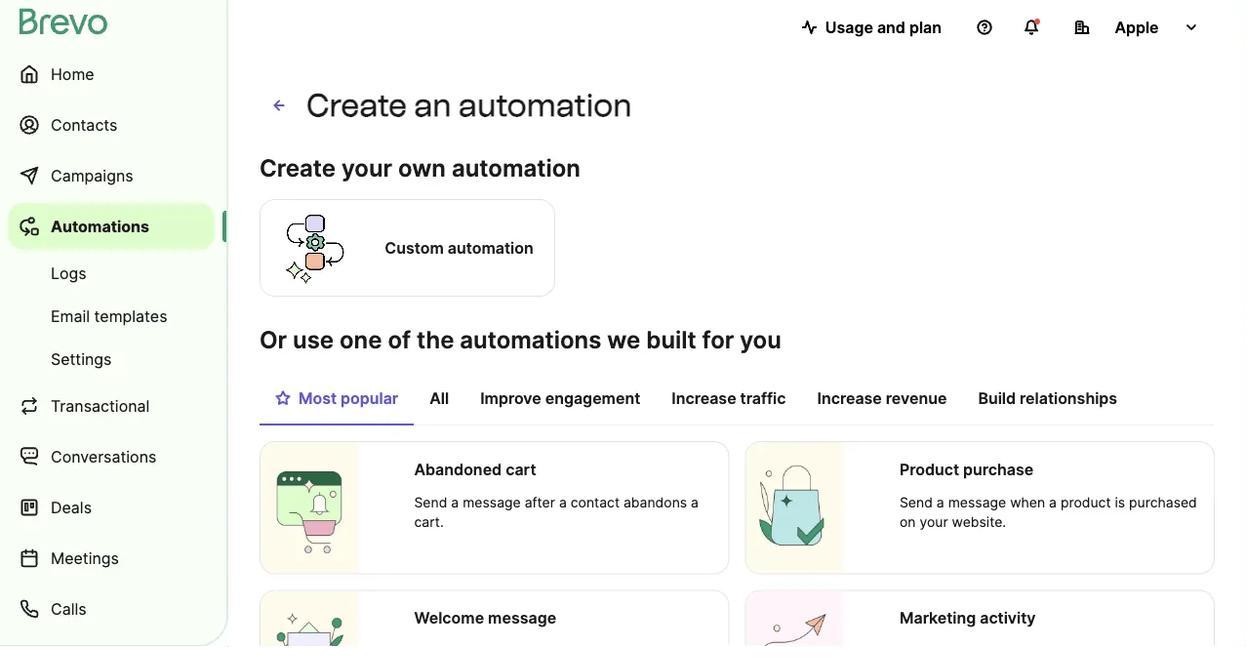Task type: locate. For each thing, give the bounding box(es) containing it.
email
[[51, 306, 90, 326]]

on
[[900, 514, 916, 531]]

send inside send a message after a contact abandons a cart.
[[414, 494, 447, 511]]

calls
[[51, 599, 86, 618]]

improve engagement link
[[465, 379, 656, 424]]

conversations link
[[8, 433, 215, 480]]

contacts link
[[8, 102, 215, 148]]

built
[[646, 325, 697, 354]]

1 vertical spatial your
[[920, 514, 948, 531]]

relationships
[[1020, 388, 1118, 408]]

is
[[1115, 494, 1126, 511]]

send up "cart."
[[414, 494, 447, 511]]

2 a from the left
[[559, 494, 567, 511]]

increase left traffic
[[672, 388, 737, 408]]

for
[[702, 325, 734, 354]]

1 send from the left
[[414, 494, 447, 511]]

message right welcome
[[488, 609, 557, 628]]

welcome message
[[414, 609, 557, 628]]

after
[[525, 494, 555, 511]]

2 increase from the left
[[817, 388, 882, 408]]

4 a from the left
[[937, 494, 945, 511]]

your left own
[[342, 153, 392, 182]]

send for abandoned
[[414, 494, 447, 511]]

marketing activity button
[[745, 590, 1215, 647]]

message inside send a message when a product is purchased on your website.
[[948, 494, 1007, 511]]

campaigns
[[51, 166, 133, 185]]

0 horizontal spatial send
[[414, 494, 447, 511]]

automation
[[459, 86, 632, 124], [452, 153, 581, 182], [448, 238, 534, 257]]

activity
[[980, 609, 1036, 628]]

when
[[1010, 494, 1046, 511]]

3 a from the left
[[691, 494, 699, 511]]

one
[[340, 325, 382, 354]]

email templates
[[51, 306, 167, 326]]

email templates link
[[8, 297, 215, 336]]

2 vertical spatial automation
[[448, 238, 534, 257]]

increase for increase traffic
[[672, 388, 737, 408]]

settings link
[[8, 340, 215, 379]]

product purchase
[[900, 460, 1034, 479]]

5 a from the left
[[1049, 494, 1057, 511]]

cart.
[[414, 514, 444, 531]]

the
[[417, 325, 454, 354]]

logs
[[51, 264, 87, 283]]

we
[[607, 325, 641, 354]]

create for create your own automation
[[260, 153, 336, 182]]

send a message after a contact abandons a cart.
[[414, 494, 699, 531]]

a
[[451, 494, 459, 511], [559, 494, 567, 511], [691, 494, 699, 511], [937, 494, 945, 511], [1049, 494, 1057, 511]]

0 horizontal spatial increase
[[672, 388, 737, 408]]

a down abandoned
[[451, 494, 459, 511]]

engagement
[[545, 388, 641, 408]]

send
[[414, 494, 447, 511], [900, 494, 933, 511]]

1 increase from the left
[[672, 388, 737, 408]]

increase
[[672, 388, 737, 408], [817, 388, 882, 408]]

message inside send a message after a contact abandons a cart.
[[463, 494, 521, 511]]

a right "abandons" at the right
[[691, 494, 699, 511]]

a down product
[[937, 494, 945, 511]]

meetings link
[[8, 535, 215, 582]]

tab list
[[260, 379, 1215, 426]]

increase traffic
[[672, 388, 786, 408]]

your right "on" at the bottom
[[920, 514, 948, 531]]

create
[[306, 86, 407, 124], [260, 153, 336, 182]]

0 horizontal spatial your
[[342, 153, 392, 182]]

increase left revenue
[[817, 388, 882, 408]]

message down abandoned cart
[[463, 494, 521, 511]]

2 send from the left
[[900, 494, 933, 511]]

message up website.
[[948, 494, 1007, 511]]

deals
[[51, 498, 92, 517]]

cart
[[506, 460, 536, 479]]

apple button
[[1059, 8, 1215, 47]]

custom
[[385, 238, 444, 257]]

contacts
[[51, 115, 117, 134]]

settings
[[51, 349, 112, 368]]

0 vertical spatial create
[[306, 86, 407, 124]]

your
[[342, 153, 392, 182], [920, 514, 948, 531]]

send up "on" at the bottom
[[900, 494, 933, 511]]

usage
[[825, 18, 874, 37]]

create for create an automation
[[306, 86, 407, 124]]

plan
[[910, 18, 942, 37]]

1 horizontal spatial your
[[920, 514, 948, 531]]

apple
[[1115, 18, 1159, 37]]

most
[[299, 388, 337, 408]]

a right "when"
[[1049, 494, 1057, 511]]

contact
[[571, 494, 620, 511]]

message
[[463, 494, 521, 511], [948, 494, 1007, 511], [488, 609, 557, 628]]

1 horizontal spatial increase
[[817, 388, 882, 408]]

send inside send a message when a product is purchased on your website.
[[900, 494, 933, 511]]

message for cart
[[463, 494, 521, 511]]

message inside button
[[488, 609, 557, 628]]

1 horizontal spatial send
[[900, 494, 933, 511]]

send a message when a product is purchased on your website.
[[900, 494, 1197, 531]]

home
[[51, 64, 94, 83]]

meetings
[[51, 549, 119, 568]]

transactional link
[[8, 383, 215, 429]]

own
[[398, 153, 446, 182]]

1 vertical spatial create
[[260, 153, 336, 182]]

abandoned
[[414, 460, 502, 479]]

product
[[1061, 494, 1111, 511]]

of
[[388, 325, 411, 354]]

a right after
[[559, 494, 567, 511]]

conversations
[[51, 447, 157, 466]]

or use one of the automations we built for you
[[260, 325, 782, 354]]

automations
[[51, 217, 149, 236]]

abandoned cart
[[414, 460, 536, 479]]

most popular
[[299, 388, 398, 408]]

templates
[[94, 306, 167, 326]]



Task type: vqa. For each thing, say whether or not it's contained in the screenshot.
the "Do you want to blocklist contacts?"
no



Task type: describe. For each thing, give the bounding box(es) containing it.
transactional
[[51, 396, 150, 415]]

1 vertical spatial automation
[[452, 153, 581, 182]]

increase revenue
[[817, 388, 947, 408]]

deals link
[[8, 484, 215, 531]]

message for purchase
[[948, 494, 1007, 511]]

create an automation
[[306, 86, 632, 124]]

build relationships link
[[963, 379, 1133, 424]]

automations
[[460, 325, 602, 354]]

most popular link
[[260, 379, 414, 426]]

0 vertical spatial your
[[342, 153, 392, 182]]

product
[[900, 460, 960, 479]]

dxrbf image
[[275, 390, 291, 406]]

custom automation
[[385, 238, 534, 257]]

home link
[[8, 51, 215, 98]]

use
[[293, 325, 334, 354]]

welcome message button
[[260, 590, 730, 647]]

or
[[260, 325, 287, 354]]

you
[[740, 325, 782, 354]]

your inside send a message when a product is purchased on your website.
[[920, 514, 948, 531]]

popular
[[341, 388, 398, 408]]

improve engagement
[[480, 388, 641, 408]]

revenue
[[886, 388, 947, 408]]

marketing
[[900, 609, 976, 628]]

welcome
[[414, 609, 484, 628]]

usage and plan button
[[786, 8, 958, 47]]

automations link
[[8, 203, 215, 250]]

increase for increase revenue
[[817, 388, 882, 408]]

purchased
[[1129, 494, 1197, 511]]

and
[[877, 18, 906, 37]]

automation inside button
[[448, 238, 534, 257]]

all link
[[414, 379, 465, 424]]

send for product
[[900, 494, 933, 511]]

logs link
[[8, 254, 215, 293]]

custom automation button
[[260, 196, 555, 300]]

create your own automation
[[260, 153, 581, 182]]

traffic
[[740, 388, 786, 408]]

purchase
[[963, 460, 1034, 479]]

all
[[430, 388, 449, 408]]

tab list containing most popular
[[260, 379, 1215, 426]]

website.
[[952, 514, 1007, 531]]

an
[[414, 86, 452, 124]]

increase traffic link
[[656, 379, 802, 424]]

increase revenue link
[[802, 379, 963, 424]]

abandons
[[624, 494, 687, 511]]

1 a from the left
[[451, 494, 459, 511]]

marketing activity
[[900, 609, 1036, 628]]

build
[[978, 388, 1016, 408]]

build relationships
[[978, 388, 1118, 408]]

0 vertical spatial automation
[[459, 86, 632, 124]]

calls link
[[8, 586, 215, 633]]

usage and plan
[[825, 18, 942, 37]]

improve
[[480, 388, 541, 408]]

campaigns link
[[8, 152, 215, 199]]



